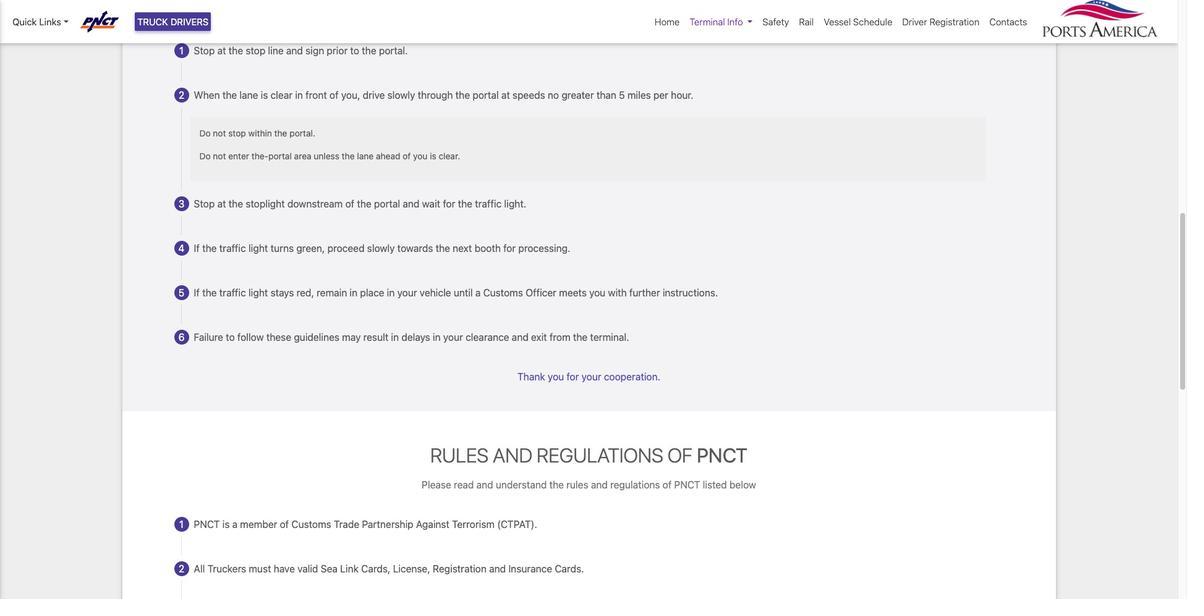 Task type: vqa. For each thing, say whether or not it's contained in the screenshot.


Task type: locate. For each thing, give the bounding box(es) containing it.
2 horizontal spatial portal
[[473, 90, 499, 101]]

greater
[[562, 90, 594, 101]]

2 vertical spatial portal
[[374, 199, 400, 210]]

for right thank
[[567, 372, 579, 383]]

than
[[597, 90, 616, 101]]

in
[[295, 90, 303, 101], [350, 288, 358, 299], [387, 288, 395, 299], [391, 332, 399, 343], [433, 332, 441, 343]]

2 for all truckers must have valid sea link cards, license, registration and insurance cards.
[[179, 564, 184, 575]]

to
[[311, 0, 320, 2], [350, 45, 359, 56], [226, 332, 235, 343]]

have
[[274, 564, 295, 575]]

stop right 3
[[194, 199, 215, 210]]

2
[[179, 90, 184, 101], [179, 564, 184, 575]]

traffic
[[475, 199, 502, 210], [219, 243, 246, 254], [219, 288, 246, 299]]

at
[[217, 45, 226, 56], [501, 90, 510, 101], [217, 199, 226, 210]]

2 left when
[[179, 90, 184, 101]]

failure
[[194, 332, 223, 343]]

unless
[[314, 151, 339, 162]]

at for stop at the stop line and sign prior to the portal.
[[217, 45, 226, 56]]

area
[[294, 151, 311, 162]]

clear
[[271, 90, 293, 101]]

5 down 4
[[179, 288, 184, 299]]

1 light from the top
[[249, 243, 268, 254]]

2 if from the top
[[194, 288, 200, 299]]

2 1 from the top
[[179, 519, 184, 530]]

0 vertical spatial through
[[637, 6, 672, 17]]

valid
[[297, 564, 318, 575]]

is left as
[[726, 6, 733, 17]]

0 vertical spatial 1
[[179, 45, 184, 56]]

not
[[213, 128, 226, 139], [213, 151, 226, 162]]

2 stop from the top
[[194, 199, 215, 210]]

schedule
[[853, 16, 893, 27]]

license,
[[393, 564, 430, 575]]

portal left speeds
[[473, 90, 499, 101]]

is left clear
[[261, 90, 268, 101]]

follow
[[237, 332, 264, 343]]

1 vertical spatial a
[[232, 519, 238, 530]]

1 vertical spatial not
[[213, 151, 226, 162]]

0 horizontal spatial your
[[397, 288, 417, 299]]

rules
[[430, 444, 489, 468]]

do not enter the-portal area unless the lane ahead of you is clear.
[[199, 151, 460, 162]]

1 horizontal spatial 5
[[619, 90, 625, 101]]

if the traffic light stays red, remain in place in your vehicle until a customs officer meets you with further instructions.
[[194, 288, 718, 299]]

if right 4
[[194, 243, 200, 254]]

0 horizontal spatial a
[[232, 519, 238, 530]]

2 not from the top
[[213, 151, 226, 162]]

the
[[355, 0, 369, 2], [876, 0, 891, 2], [675, 6, 689, 17], [229, 45, 243, 56], [362, 45, 376, 56], [223, 90, 237, 101], [456, 90, 470, 101], [274, 128, 287, 139], [342, 151, 355, 162], [229, 199, 243, 210], [357, 199, 372, 210], [458, 199, 472, 210], [202, 243, 217, 254], [436, 243, 450, 254], [202, 288, 217, 299], [573, 332, 588, 343], [549, 480, 564, 491]]

your left cooperation.
[[582, 372, 601, 383]]

regulations down rules and regulations of pnct
[[610, 480, 660, 491]]

and left the wait
[[403, 199, 420, 210]]

0 vertical spatial portals
[[610, 0, 641, 2]]

if up failure
[[194, 288, 200, 299]]

quick
[[12, 16, 37, 27]]

are
[[643, 0, 658, 2]]

towards
[[397, 243, 433, 254]]

0 vertical spatial regulations
[[537, 444, 663, 468]]

0 horizontal spatial portal.
[[290, 128, 315, 139]]

traffic left 'turns' in the top left of the page
[[219, 243, 246, 254]]

5 right than
[[619, 90, 625, 101]]

within
[[248, 128, 272, 139]]

to for terminal,
[[311, 0, 320, 2]]

1
[[179, 45, 184, 56], [179, 519, 184, 530]]

0 vertical spatial customs
[[483, 288, 523, 299]]

all truckers must have valid sea link cards, license, registration and insurance cards.
[[194, 564, 584, 575]]

to inside prior to exiting the terminal, you will notice large yellow "portals". these portals are harmless, passive detection systems that sense the environment around them. the procedure for passing through the portals is as follows:
[[311, 0, 320, 2]]

5
[[619, 90, 625, 101], [179, 288, 184, 299]]

next
[[453, 243, 472, 254]]

for right booth on the left top of page
[[503, 243, 516, 254]]

1 vertical spatial light
[[249, 288, 268, 299]]

0 vertical spatial your
[[397, 288, 417, 299]]

2 vertical spatial to
[[226, 332, 235, 343]]

do down when
[[199, 128, 211, 139]]

of
[[330, 90, 339, 101], [403, 151, 411, 162], [345, 199, 354, 210], [668, 444, 693, 468], [663, 480, 672, 491], [280, 519, 289, 530]]

lane left clear
[[240, 90, 258, 101]]

1 1 from the top
[[179, 45, 184, 56]]

traffic up follow
[[219, 288, 246, 299]]

0 horizontal spatial customs
[[292, 519, 331, 530]]

stop down drivers
[[194, 45, 215, 56]]

0 horizontal spatial registration
[[433, 564, 487, 575]]

portal
[[473, 90, 499, 101], [268, 151, 292, 162], [374, 199, 400, 210]]

0 vertical spatial 5
[[619, 90, 625, 101]]

0 vertical spatial do
[[199, 128, 211, 139]]

with
[[608, 288, 627, 299]]

lane left "ahead"
[[357, 151, 374, 162]]

at up when
[[217, 45, 226, 56]]

pnct up all
[[194, 519, 220, 530]]

contacts link
[[985, 10, 1032, 34]]

if for if the traffic light stays red, remain in place in your vehicle until a customs officer meets you with further instructions.
[[194, 288, 200, 299]]

is left member
[[222, 519, 230, 530]]

0 vertical spatial light
[[249, 243, 268, 254]]

1 vertical spatial stop
[[194, 199, 215, 210]]

do not stop within the portal.
[[199, 128, 315, 139]]

rail
[[799, 16, 814, 27]]

all
[[194, 564, 205, 575]]

4
[[178, 243, 185, 254]]

passive
[[706, 0, 740, 2]]

slowly left towards
[[367, 243, 395, 254]]

0 horizontal spatial lane
[[240, 90, 258, 101]]

portal.
[[379, 45, 408, 56], [290, 128, 315, 139]]

1 vertical spatial pnct
[[674, 480, 700, 491]]

do
[[199, 128, 211, 139], [199, 151, 211, 162]]

thank
[[518, 372, 545, 383]]

you
[[413, 0, 430, 2], [413, 151, 428, 162], [589, 288, 606, 299], [548, 372, 564, 383]]

harmless,
[[660, 0, 703, 2]]

partnership
[[362, 519, 414, 530]]

terminal
[[690, 16, 725, 27]]

light
[[249, 243, 268, 254], [249, 288, 268, 299]]

at right 3
[[217, 199, 226, 210]]

sense
[[847, 0, 874, 2]]

0 vertical spatial to
[[311, 0, 320, 2]]

1 horizontal spatial portal.
[[379, 45, 408, 56]]

registration right driver
[[930, 16, 980, 27]]

2 light from the top
[[249, 288, 268, 299]]

2 do from the top
[[199, 151, 211, 162]]

through right drive
[[418, 90, 453, 101]]

1 not from the top
[[213, 128, 226, 139]]

your left vehicle
[[397, 288, 417, 299]]

0 vertical spatial 2
[[179, 90, 184, 101]]

stop for stop at the stop line and sign prior to the portal.
[[194, 45, 215, 56]]

for down these
[[585, 6, 597, 17]]

0 horizontal spatial 5
[[179, 288, 184, 299]]

0 vertical spatial at
[[217, 45, 226, 56]]

1 stop from the top
[[194, 45, 215, 56]]

stop up 'enter' at the left top of page
[[228, 128, 246, 139]]

1 vertical spatial 1
[[179, 519, 184, 530]]

not left 'enter' at the left top of page
[[213, 151, 226, 162]]

please read and understand the rules and regulations of pnct listed below
[[422, 480, 756, 491]]

1 vertical spatial through
[[418, 90, 453, 101]]

to for guidelines
[[226, 332, 235, 343]]

is left clear.
[[430, 151, 436, 162]]

and
[[286, 45, 303, 56], [403, 199, 420, 210], [512, 332, 529, 343], [493, 444, 533, 468], [477, 480, 493, 491], [591, 480, 608, 491], [489, 564, 506, 575]]

1 vertical spatial to
[[350, 45, 359, 56]]

delays
[[402, 332, 430, 343]]

when the lane is clear in front of you, drive slowly through the portal at speeds no greater than 5 miles per hour.
[[194, 90, 694, 101]]

drive
[[363, 90, 385, 101]]

stop
[[246, 45, 265, 56], [228, 128, 246, 139]]

2 left all
[[179, 564, 184, 575]]

2 2 from the top
[[179, 564, 184, 575]]

large
[[479, 0, 502, 2]]

link
[[340, 564, 359, 575]]

processing.
[[518, 243, 570, 254]]

traffic left light.
[[475, 199, 502, 210]]

1 vertical spatial if
[[194, 288, 200, 299]]

in right the result
[[391, 332, 399, 343]]

1 vertical spatial 2
[[179, 564, 184, 575]]

regulations up please read and understand the rules and regulations of pnct listed below
[[537, 444, 663, 468]]

a left member
[[232, 519, 238, 530]]

in left place
[[350, 288, 358, 299]]

portal. up the area
[[290, 128, 315, 139]]

1 vertical spatial portals
[[692, 6, 723, 17]]

1 horizontal spatial your
[[443, 332, 463, 343]]

customs left trade
[[292, 519, 331, 530]]

1 if from the top
[[194, 243, 200, 254]]

in right place
[[387, 288, 395, 299]]

2 horizontal spatial your
[[582, 372, 601, 383]]

from
[[550, 332, 571, 343]]

insurance
[[508, 564, 552, 575]]

stop at the stop line and sign prior to the portal.
[[194, 45, 408, 56]]

pnct up listed
[[697, 444, 748, 468]]

is
[[726, 6, 733, 17], [261, 90, 268, 101], [430, 151, 436, 162], [222, 519, 230, 530]]

proceed
[[327, 243, 365, 254]]

exiting
[[323, 0, 352, 2]]

light left 'turns' in the top left of the page
[[249, 243, 268, 254]]

must
[[249, 564, 271, 575]]

portal. up drive
[[379, 45, 408, 56]]

notice
[[449, 0, 477, 2]]

your left clearance
[[443, 332, 463, 343]]

not down when
[[213, 128, 226, 139]]

slowly right drive
[[388, 90, 415, 101]]

portal left the area
[[268, 151, 292, 162]]

(ctpat).
[[497, 519, 537, 530]]

0 vertical spatial stop
[[194, 45, 215, 56]]

customs
[[483, 288, 523, 299], [292, 519, 331, 530]]

driver registration link
[[898, 10, 985, 34]]

0 horizontal spatial to
[[226, 332, 235, 343]]

1 vertical spatial portal
[[268, 151, 292, 162]]

1 vertical spatial slowly
[[367, 243, 395, 254]]

a right until
[[475, 288, 481, 299]]

1 horizontal spatial lane
[[357, 151, 374, 162]]

portals down passive
[[692, 6, 723, 17]]

terminal info link
[[685, 10, 758, 34]]

at left speeds
[[501, 90, 510, 101]]

your for clearance
[[443, 332, 463, 343]]

do for do not enter the-portal area unless the lane ahead of you is clear.
[[199, 151, 211, 162]]

portals up the passing
[[610, 0, 641, 2]]

1 horizontal spatial to
[[311, 0, 320, 2]]

0 vertical spatial stop
[[246, 45, 265, 56]]

1 vertical spatial regulations
[[610, 480, 660, 491]]

1 horizontal spatial registration
[[930, 16, 980, 27]]

customs left officer
[[483, 288, 523, 299]]

driver registration
[[902, 16, 980, 27]]

registration down the terrorism
[[433, 564, 487, 575]]

downstream
[[287, 199, 343, 210]]

0 vertical spatial registration
[[930, 16, 980, 27]]

1 vertical spatial traffic
[[219, 243, 246, 254]]

the
[[516, 6, 534, 17]]

if for if the traffic light turns green, proceed slowly towards the next booth for processing.
[[194, 243, 200, 254]]

sign
[[306, 45, 324, 56]]

2 for when the lane is clear in front of you, drive slowly through the portal at speeds no greater than 5 miles per hour.
[[179, 90, 184, 101]]

"portals".
[[535, 0, 577, 2]]

2 vertical spatial pnct
[[194, 519, 220, 530]]

1 for pnct is a member of customs trade partnership against terrorism (ctpat).
[[179, 519, 184, 530]]

0 horizontal spatial portals
[[610, 0, 641, 2]]

contacts
[[990, 16, 1027, 27]]

1 vertical spatial your
[[443, 332, 463, 343]]

for inside prior to exiting the terminal, you will notice large yellow "portals". these portals are harmless, passive detection systems that sense the environment around them. the procedure for passing through the portals is as follows:
[[585, 6, 597, 17]]

1 horizontal spatial a
[[475, 288, 481, 299]]

vessel schedule
[[824, 16, 893, 27]]

0 vertical spatial portal.
[[379, 45, 408, 56]]

0 vertical spatial if
[[194, 243, 200, 254]]

do left 'enter' at the left top of page
[[199, 151, 211, 162]]

you left clear.
[[413, 151, 428, 162]]

2 vertical spatial your
[[582, 372, 601, 383]]

portal left the wait
[[374, 199, 400, 210]]

1 vertical spatial do
[[199, 151, 211, 162]]

regulations
[[537, 444, 663, 468], [610, 480, 660, 491]]

2 vertical spatial at
[[217, 199, 226, 210]]

0 horizontal spatial portal
[[268, 151, 292, 162]]

is inside prior to exiting the terminal, you will notice large yellow "portals". these portals are harmless, passive detection systems that sense the environment around them. the procedure for passing through the portals is as follows:
[[726, 6, 733, 17]]

0 vertical spatial not
[[213, 128, 226, 139]]

1 vertical spatial 5
[[179, 288, 184, 299]]

0 vertical spatial traffic
[[475, 199, 502, 210]]

1 2 from the top
[[179, 90, 184, 101]]

passing
[[600, 6, 634, 17]]

stop left line
[[246, 45, 265, 56]]

through down are
[[637, 6, 672, 17]]

2 vertical spatial traffic
[[219, 288, 246, 299]]

0 vertical spatial portal
[[473, 90, 499, 101]]

and right read
[[477, 480, 493, 491]]

1 horizontal spatial portals
[[692, 6, 723, 17]]

light left stays
[[249, 288, 268, 299]]

1 do from the top
[[199, 128, 211, 139]]

1 horizontal spatial through
[[637, 6, 672, 17]]

you up the environment
[[413, 0, 430, 2]]

pnct left listed
[[674, 480, 700, 491]]



Task type: describe. For each thing, give the bounding box(es) containing it.
0 vertical spatial a
[[475, 288, 481, 299]]

green,
[[296, 243, 325, 254]]

if the traffic light turns green, proceed slowly towards the next booth for processing.
[[194, 243, 570, 254]]

1 vertical spatial stop
[[228, 128, 246, 139]]

and left exit
[[512, 332, 529, 343]]

thank you for your cooperation.
[[518, 372, 660, 383]]

booth
[[475, 243, 501, 254]]

failure to follow these guidelines may result in delays in your clearance and exit from the terminal.
[[194, 332, 629, 343]]

instructions.
[[663, 288, 718, 299]]

wait
[[422, 199, 440, 210]]

systems
[[787, 0, 824, 2]]

1 vertical spatial at
[[501, 90, 510, 101]]

1 vertical spatial customs
[[292, 519, 331, 530]]

terminal,
[[372, 0, 411, 2]]

officer
[[526, 288, 557, 299]]

and right line
[[286, 45, 303, 56]]

truck drivers
[[137, 16, 209, 27]]

until
[[454, 288, 473, 299]]

meets
[[559, 288, 587, 299]]

turns
[[271, 243, 294, 254]]

when
[[194, 90, 220, 101]]

clearance
[[466, 332, 509, 343]]

you,
[[341, 90, 360, 101]]

the-
[[252, 151, 268, 162]]

truckers
[[208, 564, 246, 575]]

you inside prior to exiting the terminal, you will notice large yellow "portals". these portals are harmless, passive detection systems that sense the environment around them. the procedure for passing through the portals is as follows:
[[413, 0, 430, 2]]

1 vertical spatial lane
[[357, 151, 374, 162]]

not for stop
[[213, 128, 226, 139]]

1 horizontal spatial portal
[[374, 199, 400, 210]]

0 vertical spatial pnct
[[697, 444, 748, 468]]

home link
[[650, 10, 685, 34]]

your for vehicle
[[397, 288, 417, 299]]

miles
[[628, 90, 651, 101]]

traffic for if the traffic light stays red, remain in place in your vehicle until a customs officer meets you with further instructions.
[[219, 288, 246, 299]]

prior to exiting the terminal, you will notice large yellow "portals". these portals are harmless, passive detection systems that sense the environment around them. the procedure for passing through the portals is as follows:
[[287, 0, 891, 17]]

0 vertical spatial slowly
[[388, 90, 415, 101]]

exit
[[531, 332, 547, 343]]

detection
[[742, 0, 785, 2]]

1 horizontal spatial customs
[[483, 288, 523, 299]]

light for stays
[[249, 288, 268, 299]]

quick links link
[[12, 15, 68, 29]]

6
[[178, 332, 185, 343]]

do for do not stop within the portal.
[[199, 128, 211, 139]]

and right rules
[[591, 480, 608, 491]]

place
[[360, 288, 384, 299]]

read
[[454, 480, 474, 491]]

traffic for if the traffic light turns green, proceed slowly towards the next booth for processing.
[[219, 243, 246, 254]]

red,
[[297, 288, 314, 299]]

not for enter
[[213, 151, 226, 162]]

info
[[728, 16, 743, 27]]

light.
[[504, 199, 526, 210]]

further
[[629, 288, 660, 299]]

cooperation.
[[604, 372, 660, 383]]

in right delays
[[433, 332, 441, 343]]

front
[[306, 90, 327, 101]]

you right thank
[[548, 372, 564, 383]]

light for turns
[[249, 243, 268, 254]]

and left insurance
[[489, 564, 506, 575]]

1 for stop at the stop line and sign prior to the portal.
[[179, 45, 184, 56]]

0 vertical spatial lane
[[240, 90, 258, 101]]

0 horizontal spatial through
[[418, 90, 453, 101]]

enter
[[228, 151, 249, 162]]

safety
[[763, 16, 789, 27]]

and up understand
[[493, 444, 533, 468]]

yellow
[[504, 0, 532, 2]]

you left with
[[589, 288, 606, 299]]

remain
[[317, 288, 347, 299]]

in left front
[[295, 90, 303, 101]]

rules
[[567, 480, 588, 491]]

stoplight
[[246, 199, 285, 210]]

registration inside driver registration link
[[930, 16, 980, 27]]

through inside prior to exiting the terminal, you will notice large yellow "portals". these portals are harmless, passive detection systems that sense the environment around them. the procedure for passing through the portals is as follows:
[[637, 6, 672, 17]]

vessel schedule link
[[819, 10, 898, 34]]

3
[[178, 199, 185, 210]]

1 vertical spatial portal.
[[290, 128, 315, 139]]

2 horizontal spatial to
[[350, 45, 359, 56]]

member
[[240, 519, 277, 530]]

vehicle
[[420, 288, 451, 299]]

cards,
[[361, 564, 390, 575]]

speeds
[[513, 90, 545, 101]]

listed
[[703, 480, 727, 491]]

cards.
[[555, 564, 584, 575]]

these
[[266, 332, 291, 343]]

follows:
[[748, 6, 782, 17]]

ahead
[[376, 151, 400, 162]]

vessel
[[824, 16, 851, 27]]

them.
[[488, 6, 514, 17]]

hour.
[[671, 90, 694, 101]]

1 vertical spatial registration
[[433, 564, 487, 575]]

terrorism
[[452, 519, 495, 530]]

understand
[[496, 480, 547, 491]]

that
[[827, 0, 845, 2]]

terminal info
[[690, 16, 743, 27]]

around
[[454, 6, 486, 17]]

stop at the stoplight downstream of the portal and wait for the traffic light.
[[194, 199, 526, 210]]

home
[[655, 16, 680, 27]]

line
[[268, 45, 284, 56]]

per
[[654, 90, 668, 101]]

truck drivers link
[[135, 12, 211, 31]]

stop for stop at the stoplight downstream of the portal and wait for the traffic light.
[[194, 199, 215, 210]]

for right the wait
[[443, 199, 455, 210]]

no
[[548, 90, 559, 101]]

quick links
[[12, 16, 61, 27]]

at for stop at the stoplight downstream of the portal and wait for the traffic light.
[[217, 199, 226, 210]]

pnct is a member of customs trade partnership against terrorism (ctpat).
[[194, 519, 537, 530]]

rules and regulations of pnct
[[430, 444, 748, 468]]

clear.
[[439, 151, 460, 162]]

against
[[416, 519, 450, 530]]

guidelines
[[294, 332, 340, 343]]



